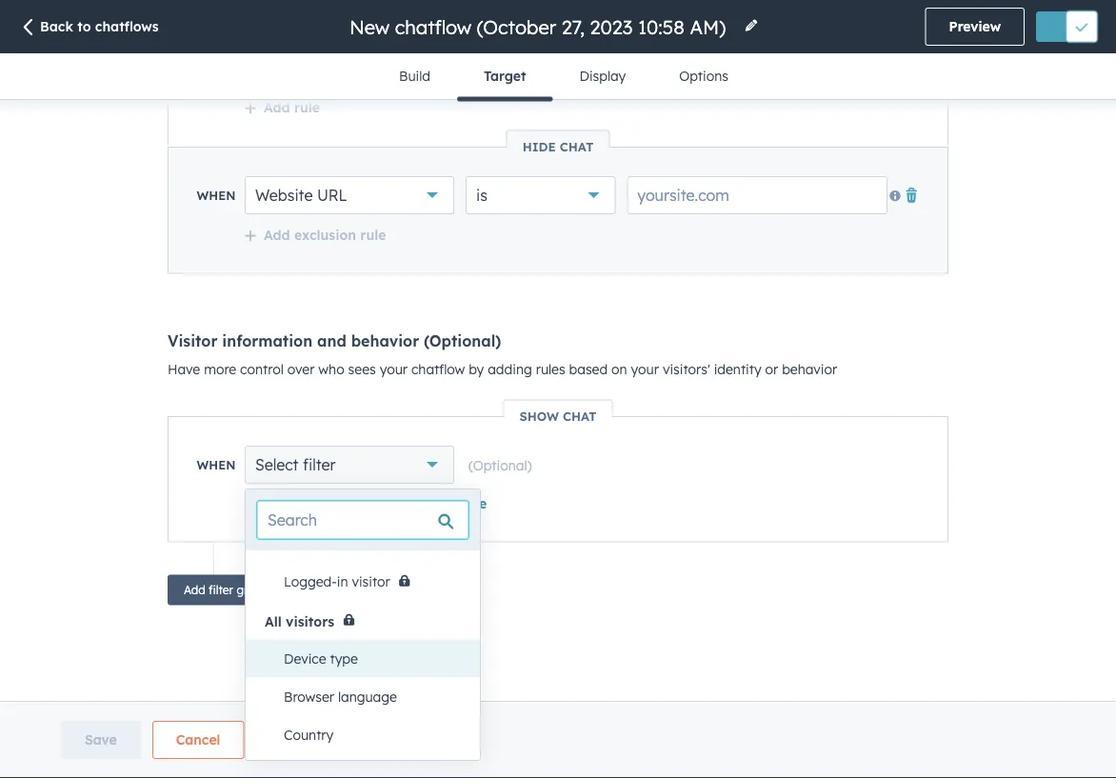 Task type: describe. For each thing, give the bounding box(es) containing it.
add for 1st add rule button
[[264, 99, 290, 116]]

have
[[168, 361, 200, 378]]

identity
[[714, 361, 761, 378]]

back
[[40, 18, 73, 35]]

rules
[[536, 361, 565, 378]]

1 vertical spatial add exclusion rule button
[[345, 495, 487, 512]]

you've
[[259, 731, 300, 748]]

on
[[611, 361, 627, 378]]

preview button
[[925, 8, 1025, 46]]

1 your from the left
[[380, 361, 408, 378]]

add filter group button
[[168, 575, 285, 606]]

visitors
[[286, 613, 334, 629]]

2 add rule button from the top
[[244, 495, 320, 512]]

all visitors
[[265, 613, 334, 629]]

select filter
[[255, 456, 336, 475]]

url
[[317, 186, 347, 205]]

device
[[284, 650, 326, 666]]

visitor information and  behavior (optional)
[[168, 331, 501, 350]]

2 your from the left
[[631, 361, 659, 378]]

show
[[519, 409, 559, 424]]

navigation containing build
[[372, 53, 755, 101]]

logged-in visitor
[[284, 573, 390, 590]]

over
[[287, 361, 315, 378]]

0 vertical spatial (optional)
[[424, 331, 501, 350]]

hide
[[522, 139, 556, 155]]

add rule for 1st add rule button
[[264, 99, 320, 116]]

show chat link
[[504, 409, 612, 424]]

filter for add
[[209, 583, 233, 598]]

control
[[240, 361, 284, 378]]

target button
[[457, 53, 553, 101]]

add for add exclusion rule button to the bottom
[[365, 495, 391, 512]]

browser language
[[284, 688, 397, 705]]

by
[[469, 361, 484, 378]]

language
[[338, 688, 397, 705]]

Search search field
[[257, 501, 469, 539]]

country
[[284, 726, 334, 743]]

select
[[255, 456, 299, 475]]

visitor
[[352, 573, 390, 590]]

filter for select
[[303, 456, 336, 475]]

or
[[765, 361, 778, 378]]

0 horizontal spatial behavior
[[351, 331, 419, 350]]

adding
[[488, 361, 532, 378]]

chat for hide chat
[[560, 139, 594, 155]]

save button
[[61, 721, 141, 759]]

based
[[569, 361, 608, 378]]

logged-
[[284, 573, 337, 590]]

hide chat
[[522, 139, 594, 155]]

0 vertical spatial add exclusion rule button
[[244, 227, 386, 244]]

browser language button
[[265, 677, 480, 716]]

back to chatflows button
[[19, 17, 159, 38]]

all visitors button
[[246, 605, 480, 637]]

more
[[204, 361, 236, 378]]

website url button
[[245, 177, 454, 215]]

device type
[[284, 650, 358, 666]]

website url
[[255, 186, 347, 205]]

chat for show chat
[[563, 409, 597, 424]]



Task type: vqa. For each thing, say whether or not it's contained in the screenshot.
the Install code list item
no



Task type: locate. For each thing, give the bounding box(es) containing it.
add for top add exclusion rule button
[[264, 227, 290, 243]]

1 add rule from the top
[[264, 99, 320, 116]]

1 horizontal spatial visitor
[[284, 535, 324, 552]]

chatflow
[[411, 361, 465, 378]]

add rule button
[[244, 99, 320, 116], [244, 495, 320, 512]]

add left the group in the bottom of the page
[[184, 583, 205, 598]]

list box
[[246, 449, 480, 778]]

exclusion up visitor button
[[395, 495, 457, 512]]

1
[[362, 731, 368, 748]]

visitor inside button
[[284, 535, 324, 552]]

add exclusion rule down url
[[264, 227, 386, 243]]

0 horizontal spatial filter
[[209, 583, 233, 598]]

changed
[[304, 731, 358, 748]]

chat
[[560, 139, 594, 155], [563, 409, 597, 424]]

and
[[317, 331, 346, 350]]

0 vertical spatial when
[[197, 188, 236, 203]]

add rule for 2nd add rule button
[[264, 495, 320, 512]]

in
[[337, 573, 348, 590]]

display
[[579, 68, 626, 84]]

when for select filter
[[197, 458, 236, 473]]

add exclusion rule button
[[244, 227, 386, 244], [345, 495, 487, 512]]

device type button
[[265, 639, 480, 677]]

rule
[[294, 99, 320, 116], [360, 227, 386, 243], [294, 495, 320, 512], [461, 495, 487, 512]]

cancel
[[176, 731, 220, 748]]

1 vertical spatial filter
[[209, 583, 233, 598]]

0 vertical spatial behavior
[[351, 331, 419, 350]]

is button
[[466, 177, 615, 215]]

1 vertical spatial (optional)
[[469, 457, 532, 474]]

1 horizontal spatial filter
[[303, 456, 336, 475]]

1 horizontal spatial exclusion
[[395, 495, 457, 512]]

2 add rule from the top
[[264, 495, 320, 512]]

hide chat link
[[507, 139, 609, 155]]

have more control over who sees your chatflow by adding rules based on your visitors' identity or behavior
[[168, 361, 837, 378]]

to
[[77, 18, 91, 35]]

filter right select
[[303, 456, 336, 475]]

1 vertical spatial add rule button
[[244, 495, 320, 512]]

0 vertical spatial add rule
[[264, 99, 320, 116]]

(optional) down the show
[[469, 457, 532, 474]]

add down website
[[264, 227, 290, 243]]

add rule button up website
[[244, 99, 320, 116]]

chat right the hide
[[560, 139, 594, 155]]

select filter button
[[245, 446, 454, 484]]

None field
[[348, 14, 732, 40]]

target
[[484, 68, 526, 84]]

add rule button down select
[[244, 495, 320, 512]]

add rule down select filter
[[264, 495, 320, 512]]

0 vertical spatial add exclusion rule
[[264, 227, 386, 243]]

1 vertical spatial when
[[197, 458, 236, 473]]

exclusion
[[294, 227, 356, 243], [395, 495, 457, 512]]

add up website
[[264, 99, 290, 116]]

1 vertical spatial visitor
[[284, 535, 324, 552]]

add exclusion rule up visitor button
[[365, 495, 487, 512]]

information
[[222, 331, 313, 350]]

options
[[679, 68, 728, 84]]

when left website
[[197, 188, 236, 203]]

when
[[197, 188, 236, 203], [197, 458, 236, 473]]

0 vertical spatial filter
[[303, 456, 336, 475]]

add exclusion rule button down website url
[[244, 227, 386, 244]]

list box containing visitor
[[246, 449, 480, 778]]

0 vertical spatial chat
[[560, 139, 594, 155]]

country button
[[265, 716, 480, 754]]

filter inside dropdown button
[[303, 456, 336, 475]]

visitor for visitor
[[284, 535, 324, 552]]

visitor
[[168, 331, 218, 350], [284, 535, 324, 552]]

0 horizontal spatial exclusion
[[294, 227, 356, 243]]

when left select
[[197, 458, 236, 473]]

build button
[[372, 53, 457, 99]]

options button
[[652, 53, 755, 99]]

(optional) up the by
[[424, 331, 501, 350]]

logged-in visitor button
[[265, 563, 480, 601]]

exclusion for add exclusion rule button to the bottom
[[395, 495, 457, 512]]

1 vertical spatial exclusion
[[395, 495, 457, 512]]

1 vertical spatial behavior
[[782, 361, 837, 378]]

filter
[[303, 456, 336, 475], [209, 583, 233, 598]]

1 vertical spatial chat
[[563, 409, 597, 424]]

add rule
[[264, 99, 320, 116], [264, 495, 320, 512]]

who
[[318, 361, 344, 378]]

add filter group
[[184, 583, 268, 598]]

visitor up logged-
[[284, 535, 324, 552]]

type
[[330, 650, 358, 666]]

filter left the group in the bottom of the page
[[209, 583, 233, 598]]

visitor button
[[265, 525, 480, 563]]

behavior up sees
[[351, 331, 419, 350]]

show chat
[[519, 409, 597, 424]]

save
[[85, 731, 117, 748]]

add
[[264, 99, 290, 116], [264, 227, 290, 243], [264, 495, 290, 512], [365, 495, 391, 512], [184, 583, 205, 598]]

back to chatflows
[[40, 18, 159, 35]]

your
[[380, 361, 408, 378], [631, 361, 659, 378]]

0 horizontal spatial your
[[380, 361, 408, 378]]

when for website url
[[197, 188, 236, 203]]

add for 2nd add rule button
[[264, 495, 290, 512]]

chat right the show
[[563, 409, 597, 424]]

preview
[[949, 18, 1001, 35]]

1 add rule button from the top
[[244, 99, 320, 116]]

yoursite.com text field
[[627, 177, 887, 215]]

0 vertical spatial add rule button
[[244, 99, 320, 116]]

(optional)
[[424, 331, 501, 350], [469, 457, 532, 474]]

visitor for visitor information and  behavior (optional)
[[168, 331, 218, 350]]

visitor up the have
[[168, 331, 218, 350]]

1 horizontal spatial your
[[631, 361, 659, 378]]

0 horizontal spatial visitor
[[168, 331, 218, 350]]

0 vertical spatial visitor
[[168, 331, 218, 350]]

behavior
[[351, 331, 419, 350], [782, 361, 837, 378]]

your right on
[[631, 361, 659, 378]]

setting.
[[372, 731, 418, 748]]

add down select
[[264, 495, 290, 512]]

website
[[255, 186, 313, 205]]

group
[[237, 583, 268, 598]]

build
[[399, 68, 430, 84]]

0 vertical spatial exclusion
[[294, 227, 356, 243]]

sees
[[348, 361, 376, 378]]

2 when from the top
[[197, 458, 236, 473]]

display button
[[553, 53, 652, 99]]

add rule up website
[[264, 99, 320, 116]]

1 when from the top
[[197, 188, 236, 203]]

chatflows
[[95, 18, 159, 35]]

1 horizontal spatial behavior
[[782, 361, 837, 378]]

add exclusion rule button up visitor button
[[345, 495, 487, 512]]

you've changed 1 setting.
[[259, 731, 418, 748]]

visitors'
[[663, 361, 710, 378]]

add up visitor button
[[365, 495, 391, 512]]

cancel button
[[152, 721, 244, 759]]

1 vertical spatial add rule
[[264, 495, 320, 512]]

browser
[[284, 688, 334, 705]]

behavior right or
[[782, 361, 837, 378]]

1 vertical spatial add exclusion rule
[[365, 495, 487, 512]]

your right sees
[[380, 361, 408, 378]]

add exclusion rule
[[264, 227, 386, 243], [365, 495, 487, 512]]

is
[[476, 186, 487, 205]]

exclusion for top add exclusion rule button
[[294, 227, 356, 243]]

exclusion down url
[[294, 227, 356, 243]]

all
[[265, 613, 282, 629]]

filter inside button
[[209, 583, 233, 598]]

navigation
[[372, 53, 755, 101]]



